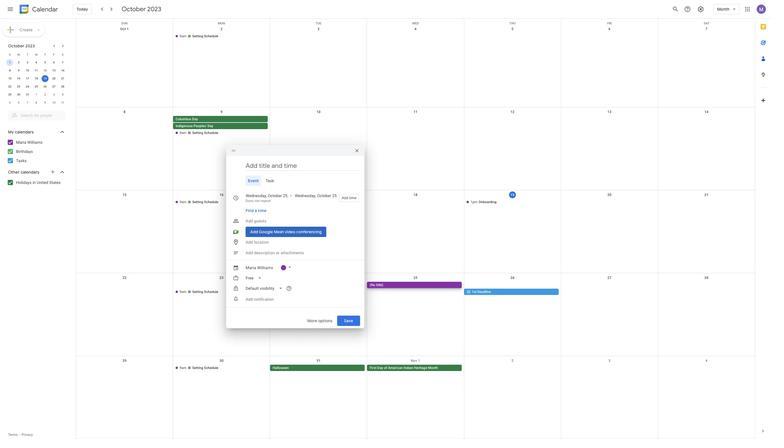 Task type: describe. For each thing, give the bounding box(es) containing it.
26 element
[[42, 83, 49, 90]]

setting schedule for 30
[[192, 366, 218, 370]]

add time button
[[339, 194, 359, 202]]

holidays in united states
[[16, 180, 61, 185]]

add location
[[246, 240, 269, 245]]

month inside button
[[428, 366, 438, 370]]

1 wednesday, from the left
[[246, 193, 267, 198]]

find a time
[[246, 208, 267, 213]]

31 element
[[24, 91, 31, 98]]

time inside button
[[258, 208, 267, 213]]

(no
[[370, 283, 376, 287]]

october up sun
[[122, 5, 146, 13]]

1 horizontal spatial 15
[[123, 193, 127, 197]]

1st deadline button
[[464, 289, 559, 295]]

november 9 element
[[42, 99, 49, 106]]

guests
[[254, 219, 267, 223]]

add time
[[342, 196, 357, 200]]

28 element
[[59, 83, 66, 90]]

10 for october 2023
[[26, 69, 29, 72]]

create button
[[2, 23, 45, 37]]

title)
[[376, 283, 384, 287]]

add for add notification
[[246, 297, 253, 302]]

setting schedule for 23
[[192, 290, 218, 294]]

8 for sun
[[124, 110, 126, 114]]

1 vertical spatial maria
[[246, 266, 256, 270]]

add other calendars image
[[50, 169, 56, 175]]

tue
[[316, 22, 322, 25]]

11 for sun
[[414, 110, 418, 114]]

9am for 30
[[180, 366, 187, 370]]

task button
[[264, 176, 277, 186]]

2 vertical spatial 7
[[27, 101, 28, 104]]

settings menu image
[[698, 6, 705, 13]]

task
[[266, 178, 274, 183]]

2 t from the left
[[44, 53, 46, 56]]

row containing s
[[5, 51, 67, 59]]

schedule for 16
[[204, 200, 218, 204]]

halloween
[[273, 366, 289, 370]]

1 t from the left
[[27, 53, 28, 56]]

14 element
[[59, 67, 66, 74]]

indian
[[404, 366, 413, 370]]

1 vertical spatial 7
[[62, 61, 64, 64]]

row containing 5
[[5, 99, 67, 107]]

25 left to element
[[283, 193, 288, 198]]

deadline
[[478, 290, 491, 294]]

or
[[276, 251, 280, 255]]

24 element
[[24, 83, 31, 90]]

create
[[20, 27, 33, 32]]

other
[[8, 170, 20, 175]]

maria williams inside 'my calendars' list
[[16, 140, 43, 145]]

my calendars button
[[1, 128, 71, 137]]

30 for nov 1
[[220, 359, 224, 363]]

25 element
[[33, 83, 40, 90]]

schedule for 30
[[204, 366, 218, 370]]

thu
[[510, 22, 516, 25]]

9am inside cell
[[180, 131, 187, 135]]

schedule for 23
[[204, 290, 218, 294]]

17 inside october 2023 grid
[[26, 77, 29, 80]]

wed
[[413, 22, 419, 25]]

in
[[33, 180, 36, 185]]

10 inside row
[[52, 101, 56, 104]]

other calendars
[[8, 170, 39, 175]]

oct 1
[[120, 27, 129, 31]]

1 horizontal spatial 5
[[44, 61, 46, 64]]

columbus day indigenous peoples' day
[[176, 117, 213, 128]]

9 inside "element"
[[44, 101, 46, 104]]

0 vertical spatial 6
[[609, 27, 611, 31]]

terms – privacy
[[8, 433, 33, 437]]

heritage
[[414, 366, 428, 370]]

1 vertical spatial maria williams
[[246, 266, 273, 270]]

25 inside 'element'
[[35, 85, 38, 88]]

of
[[384, 366, 387, 370]]

notification
[[254, 297, 274, 302]]

privacy
[[22, 433, 33, 437]]

main drawer image
[[7, 6, 14, 13]]

1 vertical spatial 26
[[511, 276, 515, 280]]

november 4 element
[[59, 91, 66, 98]]

today button
[[73, 2, 92, 16]]

onboarding
[[479, 200, 497, 204]]

halloween button
[[270, 365, 365, 371]]

1 horizontal spatial 28
[[705, 276, 709, 280]]

event
[[248, 178, 259, 183]]

2 horizontal spatial 5
[[512, 27, 514, 31]]

sun
[[121, 22, 128, 25]]

9am for 16
[[180, 200, 187, 204]]

w
[[35, 53, 38, 56]]

add notification
[[246, 297, 274, 302]]

find a time button
[[244, 205, 269, 216]]

1 horizontal spatial tab list
[[756, 19, 772, 423]]

november 2 element
[[42, 91, 49, 98]]

22 element
[[6, 83, 13, 90]]

2 vertical spatial 6
[[18, 101, 19, 104]]

holidays
[[16, 180, 32, 185]]

10 for sun
[[317, 110, 321, 114]]

october left add time
[[317, 193, 331, 198]]

united
[[37, 180, 48, 185]]

(no title)
[[370, 283, 384, 287]]

location
[[254, 240, 269, 245]]

setting schedule inside cell
[[192, 131, 218, 135]]

1 horizontal spatial 16
[[220, 193, 224, 197]]

grid containing oct 1
[[76, 19, 756, 439]]

november 8 element
[[33, 99, 40, 106]]

attachments
[[281, 251, 304, 255]]

30 element
[[15, 91, 22, 98]]

tab list containing event
[[231, 176, 360, 186]]

my calendars list
[[1, 138, 71, 165]]

11 element
[[33, 67, 40, 74]]

event button
[[246, 176, 261, 186]]

cell containing columbus day
[[173, 116, 270, 137]]

(no title) button
[[367, 282, 462, 288]]

29 for nov 1
[[123, 359, 127, 363]]

time inside button
[[349, 196, 357, 200]]

1 down the 25 'element'
[[35, 93, 37, 96]]

1 horizontal spatial october 2023
[[122, 5, 161, 13]]

find
[[246, 208, 254, 213]]

9am for 23
[[180, 290, 187, 294]]

first day of american indian heritage month button
[[367, 365, 462, 371]]

birthdays
[[16, 149, 33, 154]]

25 up "(no title)" button
[[414, 276, 418, 280]]

2 horizontal spatial 7
[[706, 27, 708, 31]]

calendar
[[32, 5, 58, 13]]

calendar element
[[18, 3, 58, 16]]

setting for 16
[[192, 200, 203, 204]]

nov 1
[[411, 359, 421, 363]]

fri
[[608, 22, 612, 25]]

november 6 element
[[15, 99, 22, 106]]

2 setting from the top
[[192, 131, 203, 135]]

calendars for other calendars
[[21, 170, 39, 175]]

5 inside 'november 5' element
[[9, 101, 11, 104]]

26 inside october 2023 grid
[[43, 85, 47, 88]]

1 vertical spatial 2023
[[25, 43, 35, 49]]

my
[[8, 130, 14, 135]]

1 vertical spatial 18
[[414, 193, 418, 197]]

31 for nov 1
[[317, 359, 321, 363]]

19 inside cell
[[43, 77, 47, 80]]

description
[[254, 251, 275, 255]]

1 vertical spatial october 2023
[[8, 43, 35, 49]]

repeat
[[261, 199, 271, 203]]

october up m
[[8, 43, 24, 49]]

november 5 element
[[6, 99, 13, 106]]

31 for 1
[[26, 93, 29, 96]]

1st
[[472, 290, 477, 294]]

setting for 2
[[192, 34, 203, 38]]

1 horizontal spatial 6
[[53, 61, 55, 64]]

21 element
[[59, 75, 66, 82]]

october 2023 grid
[[5, 51, 67, 107]]

schedule inside cell
[[204, 131, 218, 135]]

not
[[255, 199, 260, 203]]

16 element
[[15, 75, 22, 82]]

1pm onboarding
[[471, 200, 497, 204]]

– inside wednesday, october 25 – wednesday, october 25 does not repeat
[[290, 193, 293, 198]]

peoples'
[[194, 124, 207, 128]]

add description or attachments
[[246, 251, 304, 255]]

14 for october 2023
[[61, 69, 64, 72]]

terms link
[[8, 433, 18, 437]]

states
[[49, 180, 61, 185]]

2 s from the left
[[62, 53, 64, 56]]

1 horizontal spatial 17
[[317, 193, 321, 197]]



Task type: vqa. For each thing, say whether or not it's contained in the screenshot.


Task type: locate. For each thing, give the bounding box(es) containing it.
1 horizontal spatial 11
[[61, 101, 64, 104]]

1 horizontal spatial 9
[[44, 101, 46, 104]]

26 up 1st deadline button
[[511, 276, 515, 280]]

add for add guests
[[246, 219, 253, 223]]

19, today element
[[42, 75, 49, 82]]

None search field
[[0, 108, 71, 121]]

9am inside row
[[180, 34, 187, 38]]

11
[[35, 69, 38, 72], [61, 101, 64, 104], [414, 110, 418, 114]]

0 vertical spatial maria
[[16, 140, 26, 145]]

0 horizontal spatial williams
[[27, 140, 43, 145]]

21
[[61, 77, 64, 80], [705, 193, 709, 197]]

day for columbus
[[192, 117, 198, 121]]

8 for october 2023
[[9, 69, 11, 72]]

29
[[8, 93, 11, 96], [123, 359, 127, 363]]

1 horizontal spatial 14
[[705, 110, 709, 114]]

add guests
[[246, 219, 267, 223]]

2 vertical spatial day
[[378, 366, 383, 370]]

Search for people text field
[[11, 110, 62, 121]]

0 horizontal spatial 10
[[26, 69, 29, 72]]

calendars right my
[[15, 130, 34, 135]]

setting for 23
[[192, 290, 203, 294]]

first
[[370, 366, 377, 370]]

october 2023
[[122, 5, 161, 13], [8, 43, 35, 49]]

1 horizontal spatial 19
[[511, 193, 515, 197]]

9 for sun
[[221, 110, 223, 114]]

1 horizontal spatial month
[[718, 7, 730, 12]]

1 vertical spatial 28
[[705, 276, 709, 280]]

2 vertical spatial 5
[[9, 101, 11, 104]]

calendars for my calendars
[[15, 130, 34, 135]]

day up the peoples'
[[192, 117, 198, 121]]

1 cell
[[5, 59, 14, 67]]

13 for october 2023
[[52, 69, 56, 72]]

1 vertical spatial 14
[[705, 110, 709, 114]]

row containing 1
[[5, 59, 67, 67]]

october 2023 up sun
[[122, 5, 161, 13]]

maria
[[16, 140, 26, 145], [246, 266, 256, 270]]

27 inside october 2023 grid
[[52, 85, 56, 88]]

9 down the november 2 element
[[44, 101, 46, 104]]

row
[[76, 19, 756, 25], [76, 24, 756, 107], [5, 51, 67, 59], [5, 59, 67, 67], [5, 67, 67, 75], [5, 75, 67, 83], [5, 83, 67, 91], [5, 91, 67, 99], [5, 99, 67, 107], [76, 107, 756, 190], [76, 190, 756, 273], [76, 273, 756, 356], [76, 356, 756, 439]]

27 element
[[51, 83, 57, 90]]

maria up birthdays
[[16, 140, 26, 145]]

nov
[[411, 359, 418, 363]]

0 vertical spatial 29
[[8, 93, 11, 96]]

7 up 14 element
[[62, 61, 64, 64]]

17
[[26, 77, 29, 80], [317, 193, 321, 197]]

12 for october 2023
[[43, 69, 47, 72]]

1
[[127, 27, 129, 31], [9, 61, 11, 64], [35, 93, 37, 96], [418, 359, 421, 363]]

oct
[[120, 27, 126, 31]]

to element
[[290, 193, 293, 199]]

1 horizontal spatial 7
[[62, 61, 64, 64]]

19 cell
[[41, 75, 50, 83]]

1 vertical spatial month
[[428, 366, 438, 370]]

add notification button
[[244, 292, 276, 306]]

american
[[388, 366, 403, 370]]

mon
[[218, 22, 225, 25]]

0 horizontal spatial october 2023
[[8, 43, 35, 49]]

0 horizontal spatial time
[[258, 208, 267, 213]]

1 9am from the top
[[180, 34, 187, 38]]

wednesday, up not
[[246, 193, 267, 198]]

3 9am from the top
[[180, 200, 187, 204]]

does
[[246, 199, 254, 203]]

1 vertical spatial 12
[[511, 110, 515, 114]]

17 down 10 element
[[26, 77, 29, 80]]

1 setting schedule from the top
[[192, 34, 218, 38]]

26
[[43, 85, 47, 88], [511, 276, 515, 280]]

sat
[[704, 22, 710, 25]]

row containing oct 1
[[76, 24, 756, 107]]

5 setting from the top
[[192, 366, 203, 370]]

november 7 element
[[24, 99, 31, 106]]

–
[[290, 193, 293, 198], [19, 433, 21, 437]]

cell
[[76, 33, 173, 40], [270, 33, 367, 40], [464, 33, 561, 40], [659, 33, 756, 40], [76, 116, 173, 137], [173, 116, 270, 137], [270, 116, 367, 137], [367, 116, 464, 137], [464, 116, 561, 137], [659, 116, 756, 137], [76, 199, 173, 206], [270, 199, 367, 206], [367, 199, 464, 206], [659, 199, 756, 206], [76, 282, 173, 296], [270, 282, 367, 296], [659, 282, 756, 296], [76, 365, 173, 372], [464, 365, 561, 372], [659, 365, 756, 372]]

maria williams down description
[[246, 266, 273, 270]]

day inside first day of american indian heritage month button
[[378, 366, 383, 370]]

1 vertical spatial –
[[19, 433, 21, 437]]

25
[[35, 85, 38, 88], [283, 193, 288, 198], [332, 193, 337, 198], [414, 276, 418, 280]]

s
[[9, 53, 11, 56], [62, 53, 64, 56]]

setting schedule for 2
[[192, 34, 218, 38]]

2 horizontal spatial 6
[[609, 27, 611, 31]]

october 2023 up m
[[8, 43, 35, 49]]

9 up 16 element
[[18, 69, 19, 72]]

maria williams up birthdays
[[16, 140, 43, 145]]

1 vertical spatial 20
[[608, 193, 612, 197]]

9am for 2
[[180, 34, 187, 38]]

0 horizontal spatial 28
[[61, 85, 64, 88]]

6 down f
[[53, 61, 55, 64]]

1 horizontal spatial 23
[[220, 276, 224, 280]]

11 for october 2023
[[35, 69, 38, 72]]

4
[[415, 27, 417, 31], [35, 61, 37, 64], [62, 93, 64, 96], [706, 359, 708, 363]]

11 inside "element"
[[61, 101, 64, 104]]

time
[[349, 196, 357, 200], [258, 208, 267, 213]]

31 up halloween button
[[317, 359, 321, 363]]

1 vertical spatial calendars
[[21, 170, 39, 175]]

1 vertical spatial williams
[[257, 266, 273, 270]]

0 horizontal spatial 20
[[52, 77, 56, 80]]

13 inside "element"
[[52, 69, 56, 72]]

wednesday, october 25 – wednesday, october 25 does not repeat
[[246, 193, 337, 203]]

1 vertical spatial 8
[[35, 101, 37, 104]]

s right f
[[62, 53, 64, 56]]

other calendars button
[[1, 168, 71, 177]]

1 right the oct
[[127, 27, 129, 31]]

1 vertical spatial 22
[[123, 276, 127, 280]]

add guests button
[[244, 216, 360, 226]]

2 9am from the top
[[180, 131, 187, 135]]

13 element
[[51, 67, 57, 74]]

18 inside october 2023 grid
[[35, 77, 38, 80]]

row group
[[5, 59, 67, 107]]

30 for 1
[[17, 93, 20, 96]]

williams down description
[[257, 266, 273, 270]]

month inside dropdown button
[[718, 7, 730, 12]]

23 element
[[15, 83, 22, 90]]

1 inside cell
[[9, 61, 11, 64]]

0 horizontal spatial wednesday,
[[246, 193, 267, 198]]

0 vertical spatial 10
[[26, 69, 29, 72]]

add inside button
[[246, 297, 253, 302]]

9 for october 2023
[[18, 69, 19, 72]]

7
[[706, 27, 708, 31], [62, 61, 64, 64], [27, 101, 28, 104]]

1pm
[[471, 200, 478, 204]]

25 down 18 element
[[35, 85, 38, 88]]

9
[[18, 69, 19, 72], [44, 101, 46, 104], [221, 110, 223, 114]]

setting for 30
[[192, 366, 203, 370]]

29 inside october 2023 grid
[[8, 93, 11, 96]]

0 horizontal spatial month
[[428, 366, 438, 370]]

maria williams
[[16, 140, 43, 145], [246, 266, 273, 270]]

add for add location
[[246, 240, 253, 245]]

month
[[718, 7, 730, 12], [428, 366, 438, 370]]

day
[[192, 117, 198, 121], [208, 124, 213, 128], [378, 366, 383, 370]]

add
[[342, 196, 349, 200], [246, 219, 253, 223], [246, 240, 253, 245], [246, 251, 253, 255], [246, 297, 253, 302]]

15 inside october 2023 grid
[[8, 77, 11, 80]]

0 vertical spatial 16
[[17, 77, 20, 80]]

1 vertical spatial 27
[[608, 276, 612, 280]]

row containing sun
[[76, 19, 756, 25]]

22 inside 22 'element'
[[8, 85, 11, 88]]

0 horizontal spatial 5
[[9, 101, 11, 104]]

indigenous peoples' day button
[[173, 123, 268, 129]]

day left of
[[378, 366, 383, 370]]

13 for sun
[[608, 110, 612, 114]]

2 horizontal spatial 9
[[221, 110, 223, 114]]

6 down 30 element
[[18, 101, 19, 104]]

add for add time
[[342, 196, 349, 200]]

0 horizontal spatial maria
[[16, 140, 26, 145]]

31 down 24 element
[[26, 93, 29, 96]]

16 inside october 2023 grid
[[17, 77, 20, 80]]

maria inside 'my calendars' list
[[16, 140, 26, 145]]

privacy link
[[22, 433, 33, 437]]

19
[[43, 77, 47, 80], [511, 193, 515, 197]]

1st deadline
[[472, 290, 491, 294]]

october up "repeat"
[[268, 193, 282, 198]]

day right the peoples'
[[208, 124, 213, 128]]

f
[[53, 53, 55, 56]]

5 9am from the top
[[180, 366, 187, 370]]

25 left add time
[[332, 193, 337, 198]]

0 vertical spatial 13
[[52, 69, 56, 72]]

15 element
[[6, 75, 13, 82]]

14
[[61, 69, 64, 72], [705, 110, 709, 114]]

0 vertical spatial 8
[[9, 69, 11, 72]]

0 horizontal spatial –
[[19, 433, 21, 437]]

0 vertical spatial 2023
[[147, 5, 161, 13]]

s up the 1 cell
[[9, 53, 11, 56]]

5 down 29 element
[[9, 101, 11, 104]]

1 right nov at bottom
[[418, 359, 421, 363]]

0 vertical spatial month
[[718, 7, 730, 12]]

0 vertical spatial 17
[[26, 77, 29, 80]]

0 vertical spatial october 2023
[[122, 5, 161, 13]]

0 vertical spatial 30
[[17, 93, 20, 96]]

schedule for 2
[[204, 34, 218, 38]]

0 horizontal spatial day
[[192, 117, 198, 121]]

month right heritage
[[428, 366, 438, 370]]

12 element
[[42, 67, 49, 74]]

2 horizontal spatial 10
[[317, 110, 321, 114]]

27
[[52, 85, 56, 88], [608, 276, 612, 280]]

0 horizontal spatial 15
[[8, 77, 11, 80]]

12 inside 12 element
[[43, 69, 47, 72]]

setting schedule for 16
[[192, 200, 218, 204]]

day for first
[[378, 366, 383, 370]]

1 horizontal spatial 30
[[220, 359, 224, 363]]

17 element
[[24, 75, 31, 82]]

williams inside 'my calendars' list
[[27, 140, 43, 145]]

maria down description
[[246, 266, 256, 270]]

1 vertical spatial 9
[[44, 101, 46, 104]]

wednesday, right to element
[[295, 193, 316, 198]]

14 for sun
[[705, 110, 709, 114]]

1 vertical spatial 11
[[61, 101, 64, 104]]

0 vertical spatial 31
[[26, 93, 29, 96]]

first day of american indian heritage month
[[370, 366, 438, 370]]

1 horizontal spatial maria
[[246, 266, 256, 270]]

0 horizontal spatial 8
[[9, 69, 11, 72]]

1 horizontal spatial 31
[[317, 359, 321, 363]]

31 inside october 2023 grid
[[26, 93, 29, 96]]

20 element
[[51, 75, 57, 82]]

5 schedule from the top
[[204, 366, 218, 370]]

28 inside october 2023 grid
[[61, 85, 64, 88]]

november 1 element
[[33, 91, 40, 98]]

0 vertical spatial –
[[290, 193, 293, 198]]

indigenous
[[176, 124, 193, 128]]

0 horizontal spatial s
[[9, 53, 11, 56]]

None field
[[244, 273, 266, 283], [244, 283, 287, 294], [244, 273, 266, 283], [244, 283, 287, 294]]

0 vertical spatial 15
[[8, 77, 11, 80]]

3 setting from the top
[[192, 200, 203, 204]]

schedule inside row
[[204, 34, 218, 38]]

williams down my calendars dropdown button
[[27, 140, 43, 145]]

november 11 element
[[59, 99, 66, 106]]

1 horizontal spatial day
[[208, 124, 213, 128]]

18
[[35, 77, 38, 80], [414, 193, 418, 197]]

columbus day button
[[173, 116, 268, 122]]

add for add description or attachments
[[246, 251, 253, 255]]

1 horizontal spatial wednesday,
[[295, 193, 316, 198]]

month button
[[714, 2, 740, 16]]

3 setting schedule from the top
[[192, 200, 218, 204]]

30 inside row group
[[17, 93, 20, 96]]

1 vertical spatial 21
[[705, 193, 709, 197]]

5 down thu
[[512, 27, 514, 31]]

grid
[[76, 19, 756, 439]]

8 inside row
[[35, 101, 37, 104]]

1 horizontal spatial 21
[[705, 193, 709, 197]]

m
[[17, 53, 20, 56]]

october
[[122, 5, 146, 13], [8, 43, 24, 49], [268, 193, 282, 198], [317, 193, 331, 198]]

1 vertical spatial 23
[[220, 276, 224, 280]]

0 horizontal spatial 14
[[61, 69, 64, 72]]

14 inside october 2023 grid
[[61, 69, 64, 72]]

4 setting schedule from the top
[[192, 290, 218, 294]]

1 up 15 element
[[9, 61, 11, 64]]

6 down fri
[[609, 27, 611, 31]]

1 horizontal spatial 26
[[511, 276, 515, 280]]

10
[[26, 69, 29, 72], [52, 101, 56, 104], [317, 110, 321, 114]]

21 inside 21 element
[[61, 77, 64, 80]]

0 horizontal spatial 13
[[52, 69, 56, 72]]

1 setting from the top
[[192, 34, 203, 38]]

0 vertical spatial day
[[192, 117, 198, 121]]

0 vertical spatial 20
[[52, 77, 56, 80]]

2 setting schedule from the top
[[192, 131, 218, 135]]

0 horizontal spatial 7
[[27, 101, 28, 104]]

1 horizontal spatial 29
[[123, 359, 127, 363]]

1 vertical spatial 30
[[220, 359, 224, 363]]

10 element
[[24, 67, 31, 74]]

24
[[26, 85, 29, 88]]

0 horizontal spatial 30
[[17, 93, 20, 96]]

0 horizontal spatial 18
[[35, 77, 38, 80]]

1 horizontal spatial 8
[[35, 101, 37, 104]]

0 horizontal spatial 23
[[17, 85, 20, 88]]

17 right to element
[[317, 193, 321, 197]]

7 down '31' element
[[27, 101, 28, 104]]

today
[[77, 7, 88, 12]]

1 horizontal spatial –
[[290, 193, 293, 198]]

month right settings menu icon
[[718, 7, 730, 12]]

0 vertical spatial 11
[[35, 69, 38, 72]]

1 vertical spatial 29
[[123, 359, 127, 363]]

1 horizontal spatial time
[[349, 196, 357, 200]]

0 vertical spatial 14
[[61, 69, 64, 72]]

columbus
[[176, 117, 191, 121]]

1 vertical spatial 16
[[220, 193, 224, 197]]

november 10 element
[[51, 99, 57, 106]]

0 horizontal spatial 12
[[43, 69, 47, 72]]

31
[[26, 93, 29, 96], [317, 359, 321, 363]]

tab list
[[756, 19, 772, 423], [231, 176, 360, 186]]

1 horizontal spatial 18
[[414, 193, 418, 197]]

23 inside grid
[[17, 85, 20, 88]]

november 3 element
[[51, 91, 57, 98]]

4 setting from the top
[[192, 290, 203, 294]]

0 vertical spatial 5
[[512, 27, 514, 31]]

0 vertical spatial 21
[[61, 77, 64, 80]]

26 down 19, today element at the left top of the page
[[43, 85, 47, 88]]

0 horizontal spatial 22
[[8, 85, 11, 88]]

2 schedule from the top
[[204, 131, 218, 135]]

0 vertical spatial williams
[[27, 140, 43, 145]]

7 down sat
[[706, 27, 708, 31]]

2
[[221, 27, 223, 31], [18, 61, 19, 64], [44, 93, 46, 96], [512, 359, 514, 363]]

1 schedule from the top
[[204, 34, 218, 38]]

my calendars
[[8, 130, 34, 135]]

tasks
[[16, 159, 27, 163]]

2 vertical spatial 11
[[414, 110, 418, 114]]

calendar heading
[[31, 5, 58, 13]]

calendars up in
[[21, 170, 39, 175]]

29 element
[[6, 91, 13, 98]]

1 horizontal spatial t
[[44, 53, 46, 56]]

29 for 1
[[8, 93, 11, 96]]

row group containing 1
[[5, 59, 67, 107]]

30
[[17, 93, 20, 96], [220, 359, 224, 363]]

1 horizontal spatial 13
[[608, 110, 612, 114]]

1 horizontal spatial 27
[[608, 276, 612, 280]]

5 up 12 element
[[44, 61, 46, 64]]

9 up columbus day button
[[221, 110, 223, 114]]

schedule
[[204, 34, 218, 38], [204, 131, 218, 135], [204, 200, 218, 204], [204, 290, 218, 294], [204, 366, 218, 370]]

setting schedule inside row
[[192, 34, 218, 38]]

add inside button
[[342, 196, 349, 200]]

Add title and time text field
[[246, 162, 360, 170]]

a
[[255, 208, 257, 213]]

20 inside "element"
[[52, 77, 56, 80]]

2 wednesday, from the left
[[295, 193, 316, 198]]

3 schedule from the top
[[204, 200, 218, 204]]

1 horizontal spatial 20
[[608, 193, 612, 197]]

4 9am from the top
[[180, 290, 187, 294]]

t left w
[[27, 53, 28, 56]]

terms
[[8, 433, 18, 437]]

1 s from the left
[[9, 53, 11, 56]]

wednesday,
[[246, 193, 267, 198], [295, 193, 316, 198]]

add inside dropdown button
[[246, 219, 253, 223]]

3
[[318, 27, 320, 31], [27, 61, 28, 64], [53, 93, 55, 96], [609, 359, 611, 363]]

12 for sun
[[511, 110, 515, 114]]

22
[[8, 85, 11, 88], [123, 276, 127, 280]]

4 schedule from the top
[[204, 290, 218, 294]]

18 element
[[33, 75, 40, 82]]

t left f
[[44, 53, 46, 56]]

1 vertical spatial 19
[[511, 193, 515, 197]]

5 setting schedule from the top
[[192, 366, 218, 370]]



